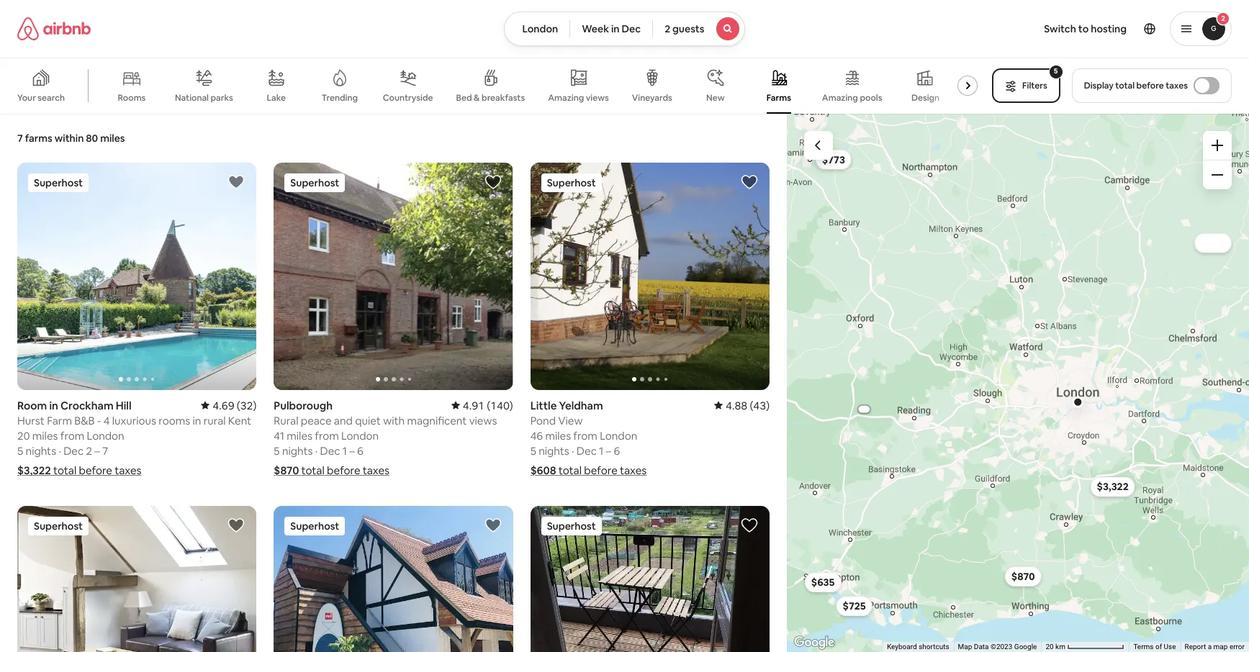 Task type: vqa. For each thing, say whether or not it's contained in the screenshot.
1st nights
yes



Task type: describe. For each thing, give the bounding box(es) containing it.
– inside little yeldham pond view 46 miles from london 5 nights · dec 1 – 6 $608 total before taxes
[[606, 444, 612, 458]]

4.88
[[726, 399, 748, 413]]

keyboard shortcuts button
[[887, 643, 950, 653]]

20 km
[[1046, 643, 1068, 651]]

$635
[[812, 576, 835, 589]]

nights inside little yeldham pond view 46 miles from london 5 nights · dec 1 – 6 $608 total before taxes
[[539, 444, 570, 458]]

rooms
[[118, 92, 146, 104]]

rooms
[[159, 414, 190, 428]]

from inside little yeldham pond view 46 miles from london 5 nights · dec 1 – 6 $608 total before taxes
[[574, 429, 598, 443]]

to
[[1079, 22, 1089, 35]]

miles inside little yeldham pond view 46 miles from london 5 nights · dec 1 – 6 $608 total before taxes
[[546, 429, 571, 443]]

view
[[558, 414, 583, 428]]

from inside pulborough rural peace and quiet with magnificent views 41 miles from london 5 nights · dec 1 – 6 $870 total before taxes
[[315, 429, 339, 443]]

2 guests button
[[653, 12, 745, 46]]

pools
[[860, 92, 883, 104]]

add to wishlist: warsash, southampton image
[[485, 517, 502, 534]]

-
[[97, 414, 101, 428]]

with
[[383, 414, 405, 428]]

amazing for amazing views
[[548, 92, 584, 104]]

london button
[[505, 12, 571, 46]]

national
[[175, 92, 209, 104]]

hosting
[[1091, 22, 1127, 35]]

profile element
[[762, 0, 1232, 58]]

display total before taxes
[[1085, 80, 1188, 91]]

$3,322 button
[[1091, 477, 1136, 497]]

your search
[[17, 92, 65, 104]]

filters
[[1023, 80, 1048, 91]]

add to wishlist: room in crockham hill image
[[228, 174, 245, 191]]

©2023
[[991, 643, 1013, 651]]

5 inside little yeldham pond view 46 miles from london 5 nights · dec 1 – 6 $608 total before taxes
[[531, 444, 537, 458]]

– inside room in crockham hill hurst farm b&b - 4 luxurious rooms in rural kent 20 miles from london 5 nights · dec 2 – 7 $3,322 total before taxes
[[94, 444, 100, 458]]

$3,322 inside room in crockham hill hurst farm b&b - 4 luxurious rooms in rural kent 20 miles from london 5 nights · dec 2 – 7 $3,322 total before taxes
[[17, 464, 51, 477]]

(43)
[[750, 399, 770, 413]]

total inside room in crockham hill hurst farm b&b - 4 luxurious rooms in rural kent 20 miles from london 5 nights · dec 2 – 7 $3,322 total before taxes
[[53, 464, 76, 477]]

amazing pools
[[822, 92, 883, 104]]

little
[[531, 399, 557, 413]]

4.69
[[213, 399, 234, 413]]

week in dec
[[582, 22, 641, 35]]

of
[[1156, 643, 1163, 651]]

$608 inside little yeldham pond view 46 miles from london 5 nights · dec 1 – 6 $608 total before taxes
[[531, 464, 556, 477]]

0 horizontal spatial 7
[[17, 132, 23, 145]]

error
[[1230, 643, 1245, 651]]

4.69 out of 5 average rating,  32 reviews image
[[201, 399, 257, 413]]

7 farms within 80 miles
[[17, 132, 125, 145]]

dec inside little yeldham pond view 46 miles from london 5 nights · dec 1 – 6 $608 total before taxes
[[577, 444, 597, 458]]

yeldham
[[559, 399, 603, 413]]

km
[[1056, 643, 1066, 651]]

6 inside pulborough rural peace and quiet with magnificent views 41 miles from london 5 nights · dec 1 – 6 $870 total before taxes
[[357, 444, 364, 458]]

bed & breakfasts
[[456, 92, 525, 104]]

$773
[[822, 153, 846, 166]]

magnificent
[[407, 414, 467, 428]]

$870 inside button
[[1012, 571, 1036, 583]]

search
[[38, 92, 65, 104]]

luxurious
[[112, 414, 156, 428]]

hurst
[[17, 414, 45, 428]]

pond
[[531, 414, 556, 428]]

from inside room in crockham hill hurst farm b&b - 4 luxurious rooms in rural kent 20 miles from london 5 nights · dec 2 – 7 $3,322 total before taxes
[[60, 429, 84, 443]]

national parks
[[175, 92, 233, 104]]

add to wishlist: little yeldham image
[[741, 174, 758, 191]]

google
[[1015, 643, 1038, 651]]

add to wishlist: thatcham image
[[228, 517, 245, 534]]

hill
[[116, 399, 131, 413]]

within 80 miles
[[55, 132, 125, 145]]

$870 button
[[1005, 567, 1042, 587]]

1 inside pulborough rural peace and quiet with magnificent views 41 miles from london 5 nights · dec 1 – 6 $870 total before taxes
[[343, 444, 347, 458]]

4.69 (32)
[[213, 399, 257, 413]]

breakfasts
[[482, 92, 525, 104]]

and
[[334, 414, 353, 428]]

5 inside pulborough rural peace and quiet with magnificent views 41 miles from london 5 nights · dec 1 – 6 $870 total before taxes
[[274, 444, 280, 458]]

total inside pulborough rural peace and quiet with magnificent views 41 miles from london 5 nights · dec 1 – 6 $870 total before taxes
[[301, 464, 325, 477]]

peace
[[301, 414, 332, 428]]

20 inside room in crockham hill hurst farm b&b - 4 luxurious rooms in rural kent 20 miles from london 5 nights · dec 2 – 7 $3,322 total before taxes
[[17, 429, 30, 443]]

rural
[[274, 414, 299, 428]]

add to wishlist: pulborough image
[[485, 174, 502, 191]]

taxes inside little yeldham pond view 46 miles from london 5 nights · dec 1 – 6 $608 total before taxes
[[620, 464, 647, 477]]

2 inside room in crockham hill hurst farm b&b - 4 luxurious rooms in rural kent 20 miles from london 5 nights · dec 2 – 7 $3,322 total before taxes
[[86, 444, 92, 458]]

data
[[974, 643, 989, 651]]

london inside pulborough rural peace and quiet with magnificent views 41 miles from london 5 nights · dec 1 – 6 $870 total before taxes
[[341, 429, 379, 443]]

before inside little yeldham pond view 46 miles from london 5 nights · dec 1 – 6 $608 total before taxes
[[584, 464, 618, 477]]

farms
[[767, 92, 792, 104]]

display total before taxes button
[[1072, 68, 1232, 103]]

week in dec button
[[570, 12, 653, 46]]

keyboard shortcuts
[[887, 643, 950, 651]]

switch to hosting link
[[1036, 14, 1136, 44]]

· inside little yeldham pond view 46 miles from london 5 nights · dec 1 – 6 $608 total before taxes
[[572, 444, 574, 458]]

zoom in image
[[1212, 140, 1224, 151]]

– inside pulborough rural peace and quiet with magnificent views 41 miles from london 5 nights · dec 1 – 6 $870 total before taxes
[[350, 444, 355, 458]]

before inside room in crockham hill hurst farm b&b - 4 luxurious rooms in rural kent 20 miles from london 5 nights · dec 2 – 7 $3,322 total before taxes
[[79, 464, 112, 477]]

keyboard
[[887, 643, 917, 651]]

taxes inside pulborough rural peace and quiet with magnificent views 41 miles from london 5 nights · dec 1 – 6 $870 total before taxes
[[363, 464, 390, 477]]

add to wishlist: southampton image
[[741, 517, 758, 534]]

4.88 out of 5 average rating,  43 reviews image
[[715, 399, 770, 413]]

google image
[[791, 634, 838, 653]]

4.91 (140)
[[463, 399, 513, 413]]

miles inside room in crockham hill hurst farm b&b - 4 luxurious rooms in rural kent 20 miles from london 5 nights · dec 2 – 7 $3,322 total before taxes
[[32, 429, 58, 443]]

map
[[1214, 643, 1228, 651]]

display
[[1085, 80, 1114, 91]]

1 horizontal spatial in
[[193, 414, 201, 428]]

4.91
[[463, 399, 485, 413]]

dec inside pulborough rural peace and quiet with magnificent views 41 miles from london 5 nights · dec 1 – 6 $870 total before taxes
[[320, 444, 340, 458]]

nights inside pulborough rural peace and quiet with magnificent views 41 miles from london 5 nights · dec 1 – 6 $870 total before taxes
[[282, 444, 313, 458]]

filters button
[[993, 68, 1061, 103]]

$773 button
[[816, 150, 852, 170]]

terms
[[1134, 643, 1154, 651]]

nights inside room in crockham hill hurst farm b&b - 4 luxurious rooms in rural kent 20 miles from london 5 nights · dec 2 – 7 $3,322 total before taxes
[[26, 444, 56, 458]]



Task type: locate. For each thing, give the bounding box(es) containing it.
before
[[1137, 80, 1164, 91], [79, 464, 112, 477], [327, 464, 361, 477], [584, 464, 618, 477]]

countryside
[[383, 92, 433, 104]]

2 · from the left
[[315, 444, 318, 458]]

0 horizontal spatial 1
[[343, 444, 347, 458]]

from
[[60, 429, 84, 443], [315, 429, 339, 443], [574, 429, 598, 443]]

dec down and
[[320, 444, 340, 458]]

3 from from the left
[[574, 429, 598, 443]]

20 left km
[[1046, 643, 1054, 651]]

$608 button
[[1194, 232, 1234, 254]]

5 down switch
[[1054, 66, 1058, 76]]

2 1 from the left
[[599, 444, 604, 458]]

2 miles from the left
[[287, 429, 313, 443]]

5 down hurst
[[17, 444, 23, 458]]

0 horizontal spatial $870
[[274, 464, 299, 477]]

1 vertical spatial $3,322
[[1097, 481, 1129, 494]]

· down farm
[[59, 444, 61, 458]]

1 from from the left
[[60, 429, 84, 443]]

7 left "farms"
[[17, 132, 23, 145]]

41
[[274, 429, 284, 443]]

(140)
[[487, 399, 513, 413]]

in
[[612, 22, 620, 35], [49, 399, 58, 413], [193, 414, 201, 428]]

&
[[474, 92, 480, 104]]

None search field
[[505, 12, 745, 46]]

report a map error
[[1185, 643, 1245, 651]]

·
[[59, 444, 61, 458], [315, 444, 318, 458], [572, 444, 574, 458]]

0 vertical spatial $870
[[274, 464, 299, 477]]

7 inside room in crockham hill hurst farm b&b - 4 luxurious rooms in rural kent 20 miles from london 5 nights · dec 2 – 7 $3,322 total before taxes
[[102, 444, 108, 458]]

in left rural
[[193, 414, 201, 428]]

2 horizontal spatial ·
[[572, 444, 574, 458]]

0 horizontal spatial miles
[[32, 429, 58, 443]]

group
[[0, 58, 984, 114], [17, 163, 257, 390], [274, 163, 513, 390], [531, 163, 770, 390], [17, 506, 257, 653], [274, 506, 513, 653], [531, 506, 770, 653]]

dec right week
[[622, 22, 641, 35]]

week
[[582, 22, 609, 35]]

from down b&b
[[60, 429, 84, 443]]

views inside pulborough rural peace and quiet with magnificent views 41 miles from london 5 nights · dec 1 – 6 $870 total before taxes
[[469, 414, 497, 428]]

in inside button
[[612, 22, 620, 35]]

little yeldham pond view 46 miles from london 5 nights · dec 1 – 6 $608 total before taxes
[[531, 399, 647, 477]]

$608 down the 46
[[531, 464, 556, 477]]

0 horizontal spatial ·
[[59, 444, 61, 458]]

dec inside room in crockham hill hurst farm b&b - 4 luxurious rooms in rural kent 20 miles from london 5 nights · dec 2 – 7 $3,322 total before taxes
[[64, 444, 84, 458]]

0 horizontal spatial $3,322
[[17, 464, 51, 477]]

2
[[1222, 14, 1226, 23], [665, 22, 671, 35], [86, 444, 92, 458]]

2 inside button
[[665, 22, 671, 35]]

3 – from the left
[[606, 444, 612, 458]]

2 horizontal spatial nights
[[539, 444, 570, 458]]

0 vertical spatial in
[[612, 22, 620, 35]]

1 horizontal spatial nights
[[282, 444, 313, 458]]

4.91 out of 5 average rating,  140 reviews image
[[451, 399, 513, 413]]

· inside room in crockham hill hurst farm b&b - 4 luxurious rooms in rural kent 20 miles from london 5 nights · dec 2 – 7 $3,322 total before taxes
[[59, 444, 61, 458]]

switch to hosting
[[1045, 22, 1127, 35]]

2 horizontal spatial 2
[[1222, 14, 1226, 23]]

miles inside pulborough rural peace and quiet with magnificent views 41 miles from london 5 nights · dec 1 – 6 $870 total before taxes
[[287, 429, 313, 443]]

in for crockham
[[49, 399, 58, 413]]

2 button
[[1170, 12, 1232, 46]]

before inside display total before taxes button
[[1137, 80, 1164, 91]]

terms of use
[[1134, 643, 1177, 651]]

use
[[1164, 643, 1177, 651]]

before right "display" on the right of the page
[[1137, 80, 1164, 91]]

0 vertical spatial views
[[586, 92, 609, 104]]

terms of use link
[[1134, 643, 1177, 651]]

london down '4'
[[87, 429, 124, 443]]

amazing left pools
[[822, 92, 858, 104]]

pulborough
[[274, 399, 333, 413]]

2 from from the left
[[315, 429, 339, 443]]

1 down and
[[343, 444, 347, 458]]

5 down the 46
[[531, 444, 537, 458]]

$608 down zoom out 'icon'
[[1201, 236, 1227, 250]]

shortcuts
[[919, 643, 950, 651]]

2 for 2
[[1222, 14, 1226, 23]]

$870
[[274, 464, 299, 477], [1012, 571, 1036, 583]]

20
[[17, 429, 30, 443], [1046, 643, 1054, 651]]

1 horizontal spatial 2
[[665, 22, 671, 35]]

total down farm
[[53, 464, 76, 477]]

0 horizontal spatial –
[[94, 444, 100, 458]]

amazing views
[[548, 92, 609, 104]]

1 horizontal spatial 20
[[1046, 643, 1054, 651]]

total right "display" on the right of the page
[[1116, 80, 1135, 91]]

report
[[1185, 643, 1207, 651]]

1 horizontal spatial $3,322
[[1097, 481, 1129, 494]]

1 vertical spatial 7
[[102, 444, 108, 458]]

1 · from the left
[[59, 444, 61, 458]]

3 miles from the left
[[546, 429, 571, 443]]

6 inside little yeldham pond view 46 miles from london 5 nights · dec 1 – 6 $608 total before taxes
[[614, 444, 620, 458]]

0 horizontal spatial from
[[60, 429, 84, 443]]

46
[[531, 429, 543, 443]]

0 horizontal spatial amazing
[[548, 92, 584, 104]]

farms
[[25, 132, 52, 145]]

0 vertical spatial $3,322
[[17, 464, 51, 477]]

3 · from the left
[[572, 444, 574, 458]]

2 horizontal spatial in
[[612, 22, 620, 35]]

london left week
[[523, 22, 558, 35]]

new
[[707, 92, 725, 104]]

1 horizontal spatial $608
[[1201, 236, 1227, 250]]

2 horizontal spatial miles
[[546, 429, 571, 443]]

total
[[1116, 80, 1135, 91], [53, 464, 76, 477], [301, 464, 325, 477], [559, 464, 582, 477]]

total inside button
[[1116, 80, 1135, 91]]

amazing for amazing pools
[[822, 92, 858, 104]]

1 horizontal spatial –
[[350, 444, 355, 458]]

room in crockham hill hurst farm b&b - 4 luxurious rooms in rural kent 20 miles from london 5 nights · dec 2 – 7 $3,322 total before taxes
[[17, 399, 252, 477]]

london inside london button
[[523, 22, 558, 35]]

0 vertical spatial 7
[[17, 132, 23, 145]]

0 horizontal spatial 2
[[86, 444, 92, 458]]

1 inside little yeldham pond view 46 miles from london 5 nights · dec 1 – 6 $608 total before taxes
[[599, 444, 604, 458]]

$608 inside button
[[1201, 236, 1227, 250]]

1 nights from the left
[[26, 444, 56, 458]]

rural
[[204, 414, 226, 428]]

0 horizontal spatial in
[[49, 399, 58, 413]]

1 vertical spatial views
[[469, 414, 497, 428]]

from down peace
[[315, 429, 339, 443]]

1 horizontal spatial ·
[[315, 444, 318, 458]]

1 horizontal spatial views
[[586, 92, 609, 104]]

1
[[343, 444, 347, 458], [599, 444, 604, 458]]

$870 down 41
[[274, 464, 299, 477]]

$3,322 inside the $3,322 button
[[1097, 481, 1129, 494]]

total down peace
[[301, 464, 325, 477]]

views
[[586, 92, 609, 104], [469, 414, 497, 428]]

miles
[[32, 429, 58, 443], [287, 429, 313, 443], [546, 429, 571, 443]]

views left vineyards
[[586, 92, 609, 104]]

0 horizontal spatial views
[[469, 414, 497, 428]]

in for dec
[[612, 22, 620, 35]]

0 horizontal spatial 6
[[357, 444, 364, 458]]

switch
[[1045, 22, 1077, 35]]

google map
showing 16 stays. region
[[787, 114, 1250, 653]]

6
[[357, 444, 364, 458], [614, 444, 620, 458]]

amazing right breakfasts
[[548, 92, 584, 104]]

5 down 41
[[274, 444, 280, 458]]

pulborough rural peace and quiet with magnificent views 41 miles from london 5 nights · dec 1 – 6 $870 total before taxes
[[274, 399, 497, 477]]

$870 up google
[[1012, 571, 1036, 583]]

· inside pulborough rural peace and quiet with magnificent views 41 miles from london 5 nights · dec 1 – 6 $870 total before taxes
[[315, 444, 318, 458]]

dec down b&b
[[64, 444, 84, 458]]

1 horizontal spatial from
[[315, 429, 339, 443]]

lake
[[267, 92, 286, 104]]

1 miles from the left
[[32, 429, 58, 443]]

1 6 from the left
[[357, 444, 364, 458]]

4
[[104, 414, 110, 428]]

b&b
[[74, 414, 95, 428]]

map data ©2023 google
[[958, 643, 1038, 651]]

london down yeldham
[[600, 429, 638, 443]]

kent
[[228, 414, 252, 428]]

3 nights from the left
[[539, 444, 570, 458]]

dec inside week in dec button
[[622, 22, 641, 35]]

a
[[1208, 643, 1212, 651]]

1 – from the left
[[94, 444, 100, 458]]

2 horizontal spatial from
[[574, 429, 598, 443]]

nights down hurst
[[26, 444, 56, 458]]

taxes
[[1166, 80, 1188, 91], [115, 464, 141, 477], [363, 464, 390, 477], [620, 464, 647, 477]]

1 vertical spatial $608
[[531, 464, 556, 477]]

$608
[[1201, 236, 1227, 250], [531, 464, 556, 477]]

nights down 41
[[282, 444, 313, 458]]

from down view
[[574, 429, 598, 443]]

1 horizontal spatial miles
[[287, 429, 313, 443]]

1 vertical spatial in
[[49, 399, 58, 413]]

london down quiet
[[341, 429, 379, 443]]

farm
[[47, 414, 72, 428]]

5
[[1054, 66, 1058, 76], [17, 444, 23, 458], [274, 444, 280, 458], [531, 444, 537, 458]]

group containing national parks
[[0, 58, 984, 114]]

in right week
[[612, 22, 620, 35]]

design
[[912, 92, 940, 104]]

0 vertical spatial 20
[[17, 429, 30, 443]]

$635 button
[[805, 573, 842, 593]]

0 horizontal spatial nights
[[26, 444, 56, 458]]

20 down hurst
[[17, 429, 30, 443]]

miles down hurst
[[32, 429, 58, 443]]

1 horizontal spatial 7
[[102, 444, 108, 458]]

$725 button
[[837, 597, 873, 617]]

2 nights from the left
[[282, 444, 313, 458]]

nights down the 46
[[539, 444, 570, 458]]

2 vertical spatial in
[[193, 414, 201, 428]]

1 horizontal spatial 6
[[614, 444, 620, 458]]

4.88 (43)
[[726, 399, 770, 413]]

crockham
[[61, 399, 114, 413]]

2 horizontal spatial –
[[606, 444, 612, 458]]

london
[[523, 22, 558, 35], [87, 429, 124, 443], [341, 429, 379, 443], [600, 429, 638, 443]]

20 km button
[[1042, 642, 1130, 653]]

before down and
[[327, 464, 361, 477]]

2 guests
[[665, 22, 705, 35]]

· down peace
[[315, 444, 318, 458]]

total inside little yeldham pond view 46 miles from london 5 nights · dec 1 – 6 $608 total before taxes
[[559, 464, 582, 477]]

20 inside 20 km button
[[1046, 643, 1054, 651]]

trending
[[322, 92, 358, 104]]

1 horizontal spatial $870
[[1012, 571, 1036, 583]]

7 down '4'
[[102, 444, 108, 458]]

2 6 from the left
[[614, 444, 620, 458]]

taxes inside room in crockham hill hurst farm b&b - 4 luxurious rooms in rural kent 20 miles from london 5 nights · dec 2 – 7 $3,322 total before taxes
[[115, 464, 141, 477]]

views inside group
[[586, 92, 609, 104]]

1 down yeldham
[[599, 444, 604, 458]]

london inside room in crockham hill hurst farm b&b - 4 luxurious rooms in rural kent 20 miles from london 5 nights · dec 2 – 7 $3,322 total before taxes
[[87, 429, 124, 443]]

· down view
[[572, 444, 574, 458]]

1 vertical spatial $870
[[1012, 571, 1036, 583]]

before down yeldham
[[584, 464, 618, 477]]

2 inside 'dropdown button'
[[1222, 14, 1226, 23]]

before inside pulborough rural peace and quiet with magnificent views 41 miles from london 5 nights · dec 1 – 6 $870 total before taxes
[[327, 464, 361, 477]]

5 inside room in crockham hill hurst farm b&b - 4 luxurious rooms in rural kent 20 miles from london 5 nights · dec 2 – 7 $3,322 total before taxes
[[17, 444, 23, 458]]

0 horizontal spatial 20
[[17, 429, 30, 443]]

zoom out image
[[1212, 169, 1224, 181]]

london inside little yeldham pond view 46 miles from london 5 nights · dec 1 – 6 $608 total before taxes
[[600, 429, 638, 443]]

before down -
[[79, 464, 112, 477]]

miles down view
[[546, 429, 571, 443]]

quiet
[[355, 414, 381, 428]]

parks
[[211, 92, 233, 104]]

taxes inside button
[[1166, 80, 1188, 91]]

1 horizontal spatial amazing
[[822, 92, 858, 104]]

1 horizontal spatial 1
[[599, 444, 604, 458]]

none search field containing london
[[505, 12, 745, 46]]

in up farm
[[49, 399, 58, 413]]

guests
[[673, 22, 705, 35]]

(32)
[[237, 399, 257, 413]]

1 vertical spatial 20
[[1046, 643, 1054, 651]]

2 for 2 guests
[[665, 22, 671, 35]]

total down view
[[559, 464, 582, 477]]

–
[[94, 444, 100, 458], [350, 444, 355, 458], [606, 444, 612, 458]]

1 1 from the left
[[343, 444, 347, 458]]

$870 inside pulborough rural peace and quiet with magnificent views 41 miles from london 5 nights · dec 1 – 6 $870 total before taxes
[[274, 464, 299, 477]]

0 horizontal spatial $608
[[531, 464, 556, 477]]

views down 4.91 out of 5 average rating,  140 reviews image
[[469, 414, 497, 428]]

dec
[[622, 22, 641, 35], [64, 444, 84, 458], [320, 444, 340, 458], [577, 444, 597, 458]]

bed
[[456, 92, 472, 104]]

miles down rural
[[287, 429, 313, 443]]

dec down view
[[577, 444, 597, 458]]

2 – from the left
[[350, 444, 355, 458]]

0 vertical spatial $608
[[1201, 236, 1227, 250]]



